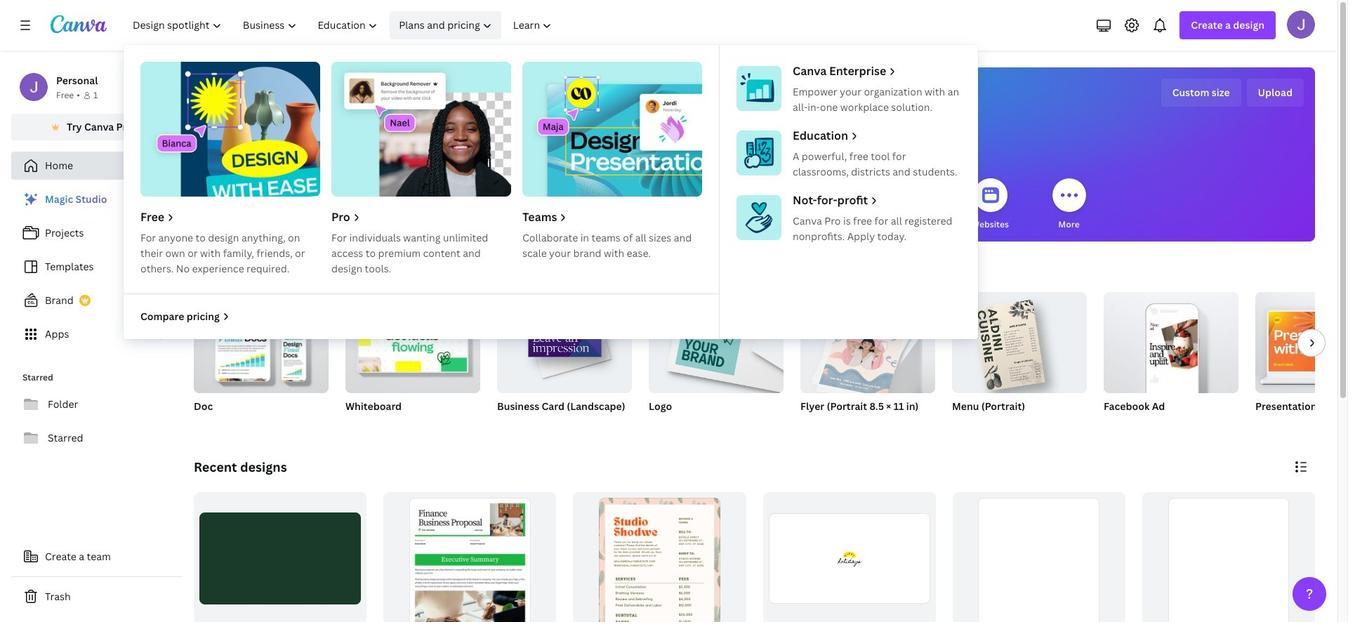 Task type: vqa. For each thing, say whether or not it's contained in the screenshot.
'our'
no



Task type: locate. For each thing, give the bounding box(es) containing it.
group
[[194, 292, 329, 431], [194, 292, 329, 393], [346, 292, 481, 431], [346, 292, 481, 393], [497, 292, 632, 431], [497, 292, 632, 393], [649, 292, 784, 431], [649, 292, 784, 393], [801, 292, 936, 431], [801, 292, 936, 398], [953, 292, 1088, 431], [953, 292, 1088, 393], [1104, 292, 1239, 431], [1256, 292, 1349, 431], [194, 492, 367, 622], [384, 492, 557, 622], [574, 492, 746, 622], [763, 492, 936, 622]]

menu
[[124, 45, 979, 339]]

None search field
[[544, 131, 966, 159]]

list
[[11, 185, 183, 348]]



Task type: describe. For each thing, give the bounding box(es) containing it.
jacob simon image
[[1288, 11, 1316, 39]]

top level navigation element
[[124, 11, 979, 339]]



